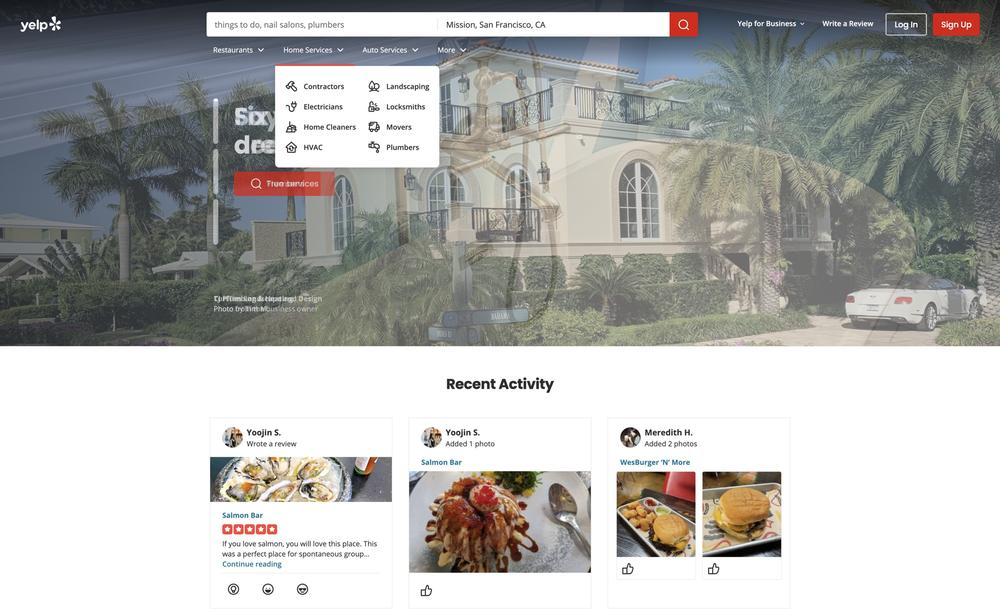 Task type: vqa. For each thing, say whether or not it's contained in the screenshot.
"search field"
yes



Task type: locate. For each thing, give the bounding box(es) containing it.
salmon
[[421, 457, 448, 467], [222, 511, 249, 520]]

bar down yoojin s. added 1 photo
[[450, 457, 462, 467]]

movers
[[386, 122, 412, 132]]

yoojin up "1"
[[446, 427, 471, 438]]

continue
[[222, 559, 254, 569]]

tree services link
[[234, 172, 335, 196]]

photo inside turftim landscape and design photo by tim m.
[[214, 304, 234, 314]]

1 vertical spatial bar
[[251, 511, 263, 520]]

0 horizontal spatial more
[[438, 45, 455, 55]]

1 s. from the left
[[274, 427, 281, 438]]

1
[[469, 439, 473, 449]]

0 horizontal spatial plumbers link
[[234, 172, 321, 196]]

cj
[[214, 294, 221, 303]]

24 plumbers v2 image
[[368, 141, 380, 153]]

2 yoojin from the left
[[446, 427, 471, 438]]

photo of meredith h. image
[[620, 428, 641, 448]]

24 chevron down v2 image for home services
[[334, 44, 347, 56]]

auto
[[363, 45, 378, 55]]

24 contractor v2 image
[[285, 80, 298, 92]]

24 chevron down v2 image for auto services
[[409, 44, 421, 56]]

1 horizontal spatial plumbers
[[386, 142, 419, 152]]

salmon bar down yoojin s. added 1 photo
[[421, 457, 462, 467]]

1 horizontal spatial like feed item image
[[708, 563, 720, 575]]

1 open photo lightbox image from the left
[[617, 472, 696, 557]]

wrote
[[247, 439, 267, 449]]

2 open photo lightbox image from the left
[[703, 472, 781, 557]]

1 vertical spatial more
[[672, 457, 690, 467]]

services for home services
[[305, 45, 332, 55]]

None field
[[207, 12, 438, 37], [438, 12, 670, 37], [207, 12, 438, 37], [438, 12, 670, 37]]

1 horizontal spatial salmon
[[421, 457, 448, 467]]

like feed item image
[[708, 563, 720, 575], [420, 585, 433, 597]]

added inside meredith h. added 2 photos
[[645, 439, 666, 449]]

reading
[[255, 559, 282, 569]]

services for auto services
[[380, 45, 407, 55]]

added inside yoojin s. added 1 photo
[[446, 439, 467, 449]]

1 vertical spatial salmon bar link
[[222, 510, 380, 520]]

like feed item image
[[622, 563, 634, 575]]

s. up photo
[[473, 427, 480, 438]]

salmon for topmost the salmon bar link
[[421, 457, 448, 467]]

added down meredith
[[645, 439, 666, 449]]

1 added from the left
[[446, 439, 467, 449]]

photo of yoojin s. image left wrote
[[222, 428, 243, 448]]

plumbers inside "menu"
[[386, 142, 419, 152]]

turftim
[[214, 294, 242, 303]]

a right write
[[843, 19, 847, 28]]

2 yoojin s. link from the left
[[446, 427, 480, 438]]

1 vertical spatial home
[[304, 122, 324, 132]]

1 vertical spatial like feed item image
[[420, 585, 433, 597]]

photo of yoojin s. image
[[222, 428, 243, 448], [421, 428, 442, 448]]

salmon down yoojin s. added 1 photo
[[421, 457, 448, 467]]

0 vertical spatial more
[[438, 45, 455, 55]]

continue reading
[[222, 559, 282, 569]]

home for home services
[[283, 45, 304, 55]]

1 horizontal spatial services
[[380, 45, 407, 55]]

'n'
[[661, 457, 670, 467]]

0 horizontal spatial a
[[269, 439, 273, 449]]

cj plumbing & heating link
[[214, 294, 293, 303]]

plumbers right 24 search v2 icon
[[267, 178, 304, 189]]

2 added from the left
[[645, 439, 666, 449]]

heating
[[265, 294, 293, 303]]

things to do, nail salons, plumbers text field
[[207, 12, 438, 37]]

wesburger 'n' more link
[[620, 457, 778, 467]]

24 chevron down v2 image
[[255, 44, 267, 56], [334, 44, 347, 56]]

1 horizontal spatial home
[[304, 122, 324, 132]]

home services link
[[275, 37, 355, 66]]

s.
[[274, 427, 281, 438], [473, 427, 480, 438]]

plumbers
[[386, 142, 419, 152], [267, 178, 304, 189]]

bar
[[450, 457, 462, 467], [251, 511, 263, 520]]

menu containing contractors
[[275, 66, 440, 168]]

yoojin s. link up "1"
[[446, 427, 480, 438]]

yoojin up wrote
[[247, 427, 272, 438]]

0 vertical spatial plumbers
[[386, 142, 419, 152]]

1 horizontal spatial yoojin s. link
[[446, 427, 480, 438]]

s. inside yoojin s. wrote a review
[[274, 427, 281, 438]]

2 s. from the left
[[473, 427, 480, 438]]

0 horizontal spatial home
[[283, 45, 304, 55]]

log in button
[[886, 13, 927, 36]]

a inside yoojin s. wrote a review
[[269, 439, 273, 449]]

salmon bar
[[421, 457, 462, 467], [222, 511, 263, 520]]

plumbers for 24 search v2 icon
[[267, 178, 304, 189]]

0 horizontal spatial services
[[305, 45, 332, 55]]

0 vertical spatial a
[[843, 19, 847, 28]]

1 vertical spatial plumbers
[[267, 178, 304, 189]]

say farewell to dead branches
[[234, 100, 421, 162]]

photo
[[214, 304, 234, 314], [214, 304, 234, 314]]

open photo lightbox image
[[617, 472, 696, 557], [703, 472, 781, 557]]

1 yoojin s. link from the left
[[247, 427, 281, 438]]

1 horizontal spatial s.
[[473, 427, 480, 438]]

tree services
[[267, 178, 319, 189]]

write
[[823, 19, 841, 28]]

landscape
[[244, 294, 281, 303]]

home inside "menu"
[[304, 122, 324, 132]]

wesburger
[[620, 457, 659, 467]]

0 horizontal spatial s.
[[274, 427, 281, 438]]

2 24 chevron down v2 image from the left
[[334, 44, 347, 56]]

24 chevron down v2 image inside the auto services link
[[409, 44, 421, 56]]

explore recent activity section section
[[202, 347, 799, 609]]

owner
[[297, 304, 318, 314]]

meredith h. link
[[645, 427, 693, 438]]

0 vertical spatial salmon
[[421, 457, 448, 467]]

1 24 chevron down v2 image from the left
[[255, 44, 267, 56]]

2
[[668, 439, 672, 449]]

log
[[895, 19, 909, 30]]

1 vertical spatial salmon
[[222, 511, 249, 520]]

24 chevron down v2 image inside the "restaurants" link
[[255, 44, 267, 56]]

1 vertical spatial a
[[269, 439, 273, 449]]

yoojin for yoojin s. wrote a review
[[247, 427, 272, 438]]

menu
[[275, 66, 440, 168]]

0 horizontal spatial plumbers
[[267, 178, 304, 189]]

1 horizontal spatial open photo lightbox image
[[703, 472, 781, 557]]

1 horizontal spatial a
[[843, 19, 847, 28]]

a right wrote
[[269, 439, 273, 449]]

0 horizontal spatial salmon bar
[[222, 511, 263, 520]]

photo for cj
[[214, 304, 234, 314]]

photo inside 'cj plumbing & heating photo from the business owner'
[[214, 304, 234, 314]]

home inside "link"
[[283, 45, 304, 55]]

24 home cleaning v2 image
[[285, 121, 298, 133]]

a
[[843, 19, 847, 28], [269, 439, 273, 449]]

0 vertical spatial salmon bar link
[[421, 457, 579, 467]]

  text field
[[438, 12, 670, 37]]

5 star rating image
[[222, 525, 277, 535]]

0 horizontal spatial yoojin s. link
[[247, 427, 281, 438]]

plumbers link
[[364, 137, 433, 157], [234, 172, 321, 196]]

24 chevron down v2 image inside more link
[[457, 44, 470, 56]]

1 horizontal spatial more
[[672, 457, 690, 467]]

1 24 chevron down v2 image from the left
[[409, 44, 421, 56]]

yelp for business
[[738, 19, 796, 28]]

yoojin s. link for yoojin s. wrote a review
[[247, 427, 281, 438]]

yoojin s. link
[[247, 427, 281, 438], [446, 427, 480, 438]]

24 chevron down v2 image inside home services "link"
[[334, 44, 347, 56]]

1 horizontal spatial 24 chevron down v2 image
[[334, 44, 347, 56]]

recent activity
[[446, 374, 554, 394]]

services inside "link"
[[305, 45, 332, 55]]

  text field
[[207, 12, 438, 37]]

0 horizontal spatial salmon
[[222, 511, 249, 520]]

tim
[[245, 304, 258, 314]]

0 vertical spatial bar
[[450, 457, 462, 467]]

s. up review
[[274, 427, 281, 438]]

1 services from the left
[[305, 45, 332, 55]]

0 horizontal spatial added
[[446, 439, 467, 449]]

s. inside yoojin s. added 1 photo
[[473, 427, 480, 438]]

0 horizontal spatial 24 chevron down v2 image
[[255, 44, 267, 56]]

cj plumbing & heating photo from the business owner
[[214, 294, 318, 314]]

restaurants
[[213, 45, 253, 55]]

0 horizontal spatial yoojin
[[247, 427, 272, 438]]

yoojin inside yoojin s. wrote a review
[[247, 427, 272, 438]]

1 horizontal spatial added
[[645, 439, 666, 449]]

write a review
[[823, 19, 874, 28]]

yoojin inside yoojin s. added 1 photo
[[446, 427, 471, 438]]

1 horizontal spatial photo of yoojin s. image
[[421, 428, 442, 448]]

24 chevron down v2 image for more
[[457, 44, 470, 56]]

2 photo of yoojin s. image from the left
[[421, 428, 442, 448]]

0 vertical spatial like feed item image
[[708, 563, 720, 575]]

1 yoojin from the left
[[247, 427, 272, 438]]

by
[[235, 304, 243, 314]]

24 chevron down v2 image right restaurants
[[255, 44, 267, 56]]

0 horizontal spatial 24 chevron down v2 image
[[409, 44, 421, 56]]

None search field
[[0, 0, 1000, 168], [207, 12, 698, 37], [0, 0, 1000, 168], [207, 12, 698, 37]]

1 horizontal spatial bar
[[450, 457, 462, 467]]

movers link
[[364, 117, 433, 137]]

24 chevron down v2 image left auto
[[334, 44, 347, 56]]

1 horizontal spatial 24 chevron down v2 image
[[457, 44, 470, 56]]

24 chevron down v2 image
[[409, 44, 421, 56], [457, 44, 470, 56]]

0 horizontal spatial photo of yoojin s. image
[[222, 428, 243, 448]]

salmon for bottom the salmon bar link
[[222, 511, 249, 520]]

photo of yoojin s. image left yoojin s. added 1 photo
[[421, 428, 442, 448]]

locksmiths link
[[364, 96, 433, 117]]

salmon bar up the 5 star rating 'image'
[[222, 511, 263, 520]]

services down   text field
[[305, 45, 332, 55]]

1 vertical spatial salmon bar
[[222, 511, 263, 520]]

0 vertical spatial plumbers link
[[364, 137, 433, 157]]

bar up the 5 star rating 'image'
[[251, 511, 263, 520]]

0 horizontal spatial open photo lightbox image
[[617, 472, 696, 557]]

1 horizontal spatial yoojin
[[446, 427, 471, 438]]

home
[[283, 45, 304, 55], [304, 122, 324, 132]]

salmon up the 5 star rating 'image'
[[222, 511, 249, 520]]

2 24 chevron down v2 image from the left
[[457, 44, 470, 56]]

yoojin s. link up wrote
[[247, 427, 281, 438]]

plumbers down movers
[[386, 142, 419, 152]]

search image
[[678, 19, 690, 31]]

0 vertical spatial salmon bar
[[421, 457, 462, 467]]

to
[[390, 100, 415, 134]]

0 horizontal spatial salmon bar link
[[222, 510, 380, 520]]

services right auto
[[380, 45, 407, 55]]

tree
[[267, 178, 284, 189]]

24 landscaping v2 image
[[368, 80, 380, 92]]

24 useful v2 image
[[227, 583, 240, 596]]

activity
[[499, 374, 554, 394]]

1 horizontal spatial plumbers link
[[364, 137, 433, 157]]

1 photo of yoojin s. image from the left
[[222, 428, 243, 448]]

more
[[438, 45, 455, 55], [672, 457, 690, 467]]

electricians
[[304, 102, 343, 111]]

2 services from the left
[[380, 45, 407, 55]]

1 horizontal spatial salmon bar link
[[421, 457, 579, 467]]

added left "1"
[[446, 439, 467, 449]]

in
[[911, 19, 918, 30]]

0 vertical spatial home
[[283, 45, 304, 55]]

services
[[305, 45, 332, 55], [380, 45, 407, 55]]

24 search v2 image
[[250, 178, 263, 190]]

yoojin for yoojin s. added 1 photo
[[446, 427, 471, 438]]



Task type: describe. For each thing, give the bounding box(es) containing it.
yoojin s. wrote a review
[[247, 427, 296, 449]]

business
[[266, 304, 295, 314]]

log in
[[895, 19, 918, 30]]

dead
[[234, 128, 298, 162]]

pipe
[[335, 100, 390, 134]]

added for yoojin s.
[[446, 439, 467, 449]]

yoojin s. link for yoojin s. added 1 photo
[[446, 427, 480, 438]]

recent
[[446, 374, 496, 394]]

explore banner section banner
[[0, 0, 1000, 346]]

24 cool v2 image
[[297, 583, 309, 596]]

turftim landscape and design link
[[214, 294, 322, 303]]

photo for turftim
[[214, 304, 234, 314]]

0 horizontal spatial bar
[[251, 511, 263, 520]]

sign
[[941, 19, 959, 30]]

home services
[[283, 45, 332, 55]]

yoojin s. added 1 photo
[[446, 427, 495, 449]]

more link
[[430, 37, 478, 66]]

review
[[275, 439, 296, 449]]

electricians link
[[281, 96, 360, 117]]

business
[[766, 19, 796, 28]]

sign up button
[[933, 13, 980, 36]]

cleaners
[[326, 122, 356, 132]]

home for home cleaners
[[304, 122, 324, 132]]

write a review link
[[819, 14, 878, 33]]

plumbing
[[222, 294, 256, 303]]

16 chevron down v2 image
[[798, 20, 807, 28]]

s. for yoojin s. wrote a review
[[274, 427, 281, 438]]

added for meredith h.
[[645, 439, 666, 449]]

photo of yoojin s. image for yoojin s. added 1 photo
[[421, 428, 442, 448]]

say
[[234, 100, 280, 134]]

more inside the explore recent activity section section
[[672, 457, 690, 467]]

branches
[[303, 128, 421, 162]]

h.
[[684, 427, 693, 438]]

menu inside business categories element
[[275, 66, 440, 168]]

the
[[253, 304, 264, 314]]

24 locksmith v2 image
[[368, 101, 380, 113]]

fix your pipe dreams
[[234, 100, 390, 162]]

business categories element
[[205, 37, 980, 168]]

contractors link
[[281, 76, 360, 96]]

plumbers for the 24 plumbers v2 icon in the left top of the page
[[386, 142, 419, 152]]

1 horizontal spatial salmon bar
[[421, 457, 462, 467]]

plumbers link inside business categories element
[[364, 137, 433, 157]]

and
[[283, 294, 297, 303]]

fix
[[234, 100, 268, 134]]

hvac
[[304, 142, 323, 152]]

0 horizontal spatial like feed item image
[[420, 585, 433, 597]]

24 electrician v2 image
[[285, 101, 298, 113]]

sign up
[[941, 19, 972, 30]]

home cleaners link
[[281, 117, 360, 137]]

hvac link
[[281, 137, 360, 157]]

24 search v2 image
[[250, 178, 263, 190]]

restaurants link
[[205, 37, 275, 66]]

landscaping link
[[364, 76, 433, 96]]

meredith
[[645, 427, 682, 438]]

turftim landscape and design photo by tim m.
[[214, 294, 322, 314]]

farewell
[[285, 100, 385, 134]]

dreams
[[234, 128, 331, 162]]

design
[[298, 294, 322, 303]]

locksmiths
[[386, 102, 425, 111]]

tim m. link
[[245, 304, 269, 314]]

&
[[258, 294, 263, 303]]

review
[[849, 19, 874, 28]]

home cleaners
[[304, 122, 356, 132]]

services
[[286, 178, 319, 189]]

up
[[961, 19, 972, 30]]

m.
[[260, 304, 269, 314]]

24 moving v2 image
[[368, 121, 380, 133]]

s. for yoojin s. added 1 photo
[[473, 427, 480, 438]]

contractors
[[304, 81, 344, 91]]

continue reading button
[[222, 559, 282, 569]]

wesburger 'n' more
[[620, 457, 690, 467]]

24 heating cooling v2 image
[[285, 141, 298, 153]]

1 vertical spatial plumbers link
[[234, 172, 321, 196]]

meredith h. added 2 photos
[[645, 427, 697, 449]]

24 funny v2 image
[[262, 583, 274, 596]]

photo of yoojin s. image for yoojin s. wrote a review
[[222, 428, 243, 448]]

your
[[273, 100, 330, 134]]

yelp for business button
[[734, 14, 811, 33]]

more inside business categories element
[[438, 45, 455, 55]]

yelp
[[738, 19, 753, 28]]

photos
[[674, 439, 697, 449]]

landscaping
[[386, 81, 429, 91]]

address, neighborhood, city, state or zip text field
[[438, 12, 670, 37]]

auto services
[[363, 45, 407, 55]]

24 chevron down v2 image for restaurants
[[255, 44, 267, 56]]

auto services link
[[355, 37, 430, 66]]

for
[[754, 19, 764, 28]]

from
[[235, 304, 252, 314]]

photo
[[475, 439, 495, 449]]

a inside banner
[[843, 19, 847, 28]]



